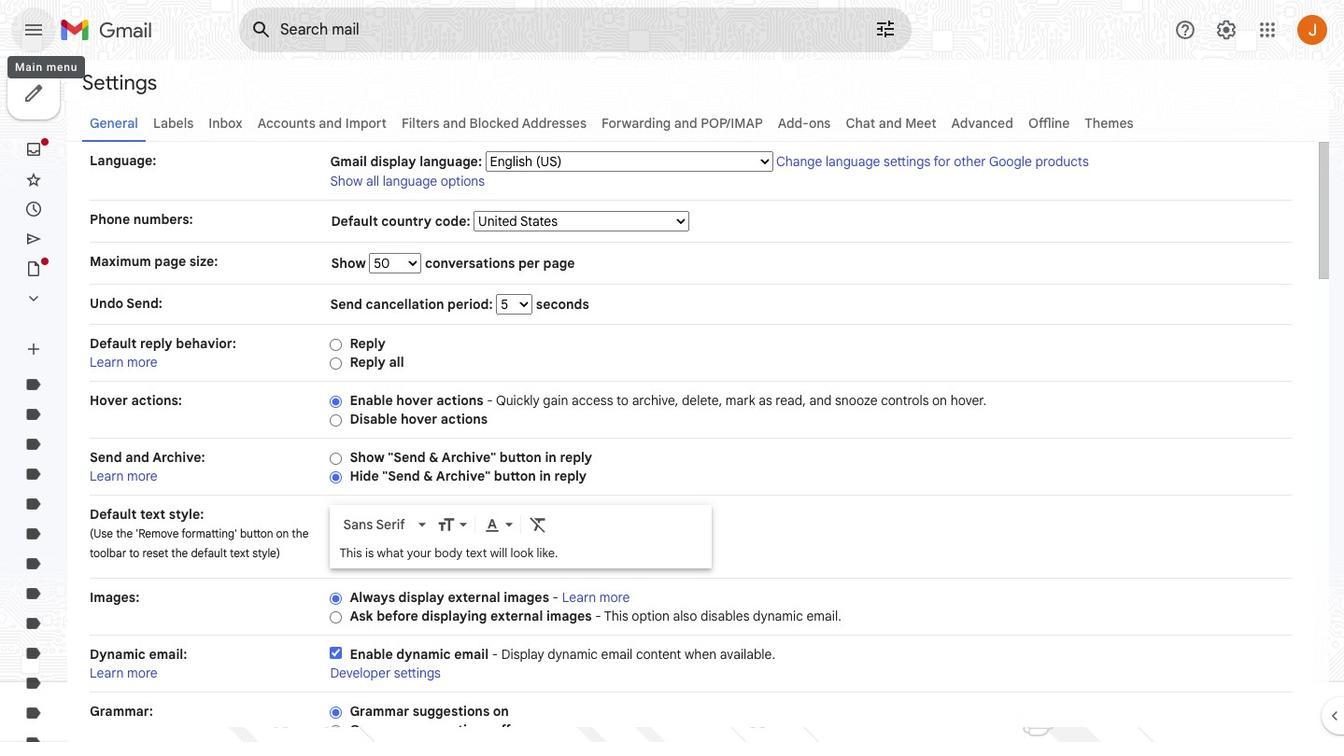 Task type: vqa. For each thing, say whether or not it's contained in the screenshot.
the assigned
no



Task type: describe. For each thing, give the bounding box(es) containing it.
option
[[632, 608, 670, 625]]

hover for enable
[[396, 392, 433, 409]]

add-ons link
[[778, 115, 831, 132]]

reply for reply
[[350, 335, 386, 352]]

archive,
[[632, 392, 679, 409]]

meet
[[905, 115, 937, 132]]

reset
[[142, 546, 168, 560]]

show "send & archive" button in reply
[[350, 449, 592, 466]]

Grammar suggestions off radio
[[330, 725, 342, 739]]

all for reply
[[389, 354, 404, 371]]

and for archive:
[[125, 449, 149, 466]]

chat and meet
[[846, 115, 937, 132]]

actions:
[[131, 392, 182, 409]]

undo send:
[[90, 295, 163, 312]]

like.
[[537, 546, 558, 561]]

period:
[[448, 296, 493, 313]]

Always display external images radio
[[330, 592, 342, 606]]

off
[[493, 722, 511, 739]]

quickly
[[496, 392, 540, 409]]

offline
[[1028, 115, 1070, 132]]

show for show
[[331, 255, 369, 272]]

and for meet
[[879, 115, 902, 132]]

1 horizontal spatial the
[[171, 546, 188, 560]]

numbers:
[[133, 211, 193, 228]]

reply for hide "send & archive" button in reply
[[554, 468, 587, 485]]

show all language options
[[330, 173, 485, 190]]

read,
[[776, 392, 806, 409]]

other
[[954, 153, 986, 170]]

0 horizontal spatial page
[[154, 253, 186, 270]]

learn inside send and archive: learn more
[[90, 468, 124, 485]]

themes
[[1085, 115, 1134, 132]]

for
[[934, 153, 951, 170]]

always
[[350, 589, 395, 606]]

ons
[[809, 115, 831, 132]]

- left option
[[595, 608, 601, 625]]

email:
[[149, 646, 187, 663]]

toolbar
[[90, 546, 126, 560]]

send and archive: learn more
[[90, 449, 205, 485]]

0 horizontal spatial the
[[116, 527, 133, 541]]

gain
[[543, 392, 568, 409]]

1 email from the left
[[454, 646, 489, 663]]

grammar for grammar suggestions off
[[350, 722, 409, 739]]

learn more link up ask before displaying external images - this option also disables dynamic email. in the bottom of the page
[[562, 589, 630, 606]]

0 horizontal spatial text
[[140, 506, 165, 523]]

language:
[[90, 152, 156, 169]]

'remove
[[136, 527, 179, 541]]

filters and blocked addresses
[[402, 115, 587, 132]]

in for show "send & archive" button in reply
[[545, 449, 557, 466]]

settings inside enable dynamic email - display dynamic email content when available. developer settings
[[394, 665, 441, 682]]

- up ask before displaying external images - this option also disables dynamic email. in the bottom of the page
[[553, 589, 559, 606]]

look
[[511, 546, 533, 561]]

and for pop/imap
[[674, 115, 698, 132]]

advanced search options image
[[867, 10, 904, 48]]

enable hover actions - quickly gain access to archive, delete, mark as read, and snooze controls on hover.
[[350, 392, 986, 409]]

enable dynamic email - display dynamic email content when available. developer settings
[[330, 646, 775, 682]]

archive:
[[152, 449, 205, 466]]

1 horizontal spatial to
[[617, 392, 629, 409]]

filters and blocked addresses link
[[402, 115, 587, 132]]

when
[[685, 646, 717, 663]]

disables
[[701, 608, 750, 625]]

sans serif
[[343, 517, 405, 534]]

inbox link
[[209, 115, 243, 132]]

country
[[381, 213, 432, 230]]

advanced link
[[951, 115, 1013, 132]]

gmail display language:
[[330, 153, 482, 170]]

more inside default reply behavior: learn more
[[127, 354, 158, 371]]

0 vertical spatial images
[[504, 589, 549, 606]]

style)
[[252, 546, 280, 560]]

forwarding and pop/imap
[[602, 115, 763, 132]]

will
[[490, 546, 507, 561]]

accounts and import
[[258, 115, 387, 132]]

2 horizontal spatial text
[[466, 546, 487, 561]]

google
[[989, 153, 1032, 170]]

labels link
[[153, 115, 194, 132]]

add-ons
[[778, 115, 831, 132]]

conversations per page
[[422, 255, 575, 272]]

per
[[518, 255, 540, 272]]

main
[[15, 61, 43, 74]]

displaying
[[422, 608, 487, 625]]

change language settings for other google products
[[776, 153, 1089, 170]]

enable for enable dynamic email
[[350, 646, 393, 663]]

pop/imap
[[701, 115, 763, 132]]

Reply all radio
[[330, 357, 342, 371]]

this is what your body text will look like.
[[339, 546, 558, 561]]

2 email from the left
[[601, 646, 633, 663]]

learn inside default reply behavior: learn more
[[90, 354, 124, 371]]

default
[[191, 546, 227, 560]]

your
[[407, 546, 432, 561]]

and for blocked
[[443, 115, 466, 132]]

display
[[501, 646, 544, 663]]

send cancellation period:
[[330, 296, 496, 313]]

0 horizontal spatial language
[[383, 173, 437, 190]]

archive" for hide
[[436, 468, 491, 485]]

button for hide "send & archive" button in reply
[[494, 468, 536, 485]]

size:
[[189, 253, 218, 270]]

add-
[[778, 115, 809, 132]]

button for show "send & archive" button in reply
[[500, 449, 542, 466]]

default for default text style: (use the 'remove formatting' button on the toolbar to reset the default text style)
[[90, 506, 137, 523]]

chat and meet link
[[846, 115, 937, 132]]

change
[[776, 153, 822, 170]]

hover for disable
[[401, 411, 437, 428]]

reply for show "send & archive" button in reply
[[560, 449, 592, 466]]

dynamic email: learn more
[[90, 646, 187, 682]]

and for import
[[319, 115, 342, 132]]

Grammar suggestions on radio
[[330, 706, 342, 720]]

blocked
[[469, 115, 519, 132]]

accounts and import link
[[258, 115, 387, 132]]

themes link
[[1085, 115, 1134, 132]]

available.
[[720, 646, 775, 663]]

labels
[[153, 115, 194, 132]]

what
[[377, 546, 404, 561]]

0 vertical spatial external
[[448, 589, 500, 606]]

grammar:
[[90, 703, 153, 720]]

seconds
[[533, 296, 589, 313]]

is
[[365, 546, 374, 561]]

before
[[377, 608, 418, 625]]

conversations
[[425, 255, 515, 272]]

- left quickly
[[487, 392, 493, 409]]

addresses
[[522, 115, 587, 132]]

phone
[[90, 211, 130, 228]]

ask
[[350, 608, 373, 625]]

in for hide "send & archive" button in reply
[[539, 468, 551, 485]]

reply for reply all
[[350, 354, 386, 371]]

formatting'
[[181, 527, 237, 541]]

Search mail text field
[[280, 21, 822, 39]]

hover actions:
[[90, 392, 182, 409]]

learn more link for reply
[[90, 354, 158, 371]]

learn inside dynamic email: learn more
[[90, 665, 124, 682]]

serif
[[376, 517, 405, 534]]



Task type: locate. For each thing, give the bounding box(es) containing it.
0 vertical spatial settings
[[884, 153, 931, 170]]

learn up ask before displaying external images - this option also disables dynamic email. in the bottom of the page
[[562, 589, 596, 606]]

dynamic up developer settings link
[[396, 646, 451, 663]]

0 vertical spatial this
[[339, 546, 362, 561]]

1 vertical spatial send
[[90, 449, 122, 466]]

2 horizontal spatial dynamic
[[753, 608, 803, 625]]

more up hover actions:
[[127, 354, 158, 371]]

display for always
[[398, 589, 444, 606]]

reply all
[[350, 354, 404, 371]]

actions for enable
[[436, 392, 483, 409]]

actions
[[436, 392, 483, 409], [441, 411, 488, 428]]

button down show "send & archive" button in reply
[[494, 468, 536, 485]]

0 horizontal spatial send
[[90, 449, 122, 466]]

dynamic left email.
[[753, 608, 803, 625]]

in up remove formatting ‪(⌘\)‬ image
[[539, 468, 551, 485]]

2 grammar from the top
[[350, 722, 409, 739]]

None checkbox
[[330, 647, 342, 659]]

"send
[[388, 449, 426, 466], [382, 468, 420, 485]]

and right the filters
[[443, 115, 466, 132]]

main menu image
[[22, 19, 45, 41]]

on inside default text style: (use the 'remove formatting' button on the toolbar to reset the default text style)
[[276, 527, 289, 541]]

default up (use
[[90, 506, 137, 523]]

more down dynamic
[[127, 665, 158, 682]]

2 vertical spatial reply
[[554, 468, 587, 485]]

2 reply from the top
[[350, 354, 386, 371]]

developer
[[330, 665, 391, 682]]

hide "send & archive" button in reply
[[350, 468, 587, 485]]

also
[[673, 608, 697, 625]]

1 vertical spatial "send
[[382, 468, 420, 485]]

actions up disable hover actions at the left of page
[[436, 392, 483, 409]]

1 vertical spatial display
[[398, 589, 444, 606]]

0 vertical spatial reply
[[350, 335, 386, 352]]

reply up the formatting options toolbar
[[554, 468, 587, 485]]

Reply radio
[[330, 338, 342, 352]]

0 vertical spatial show
[[330, 173, 363, 190]]

grammar right grammar suggestions off option
[[350, 722, 409, 739]]

enable up developer
[[350, 646, 393, 663]]

all down the cancellation
[[389, 354, 404, 371]]

1 horizontal spatial text
[[230, 546, 249, 560]]

1 vertical spatial enable
[[350, 646, 393, 663]]

disable
[[350, 411, 397, 428]]

show for show all language options
[[330, 173, 363, 190]]

show up hide
[[350, 449, 385, 466]]

hover right disable
[[401, 411, 437, 428]]

1 vertical spatial on
[[276, 527, 289, 541]]

send for send and archive: learn more
[[90, 449, 122, 466]]

default left country at top
[[331, 213, 378, 230]]

0 horizontal spatial to
[[129, 546, 140, 560]]

Ask before displaying external images radio
[[330, 611, 342, 625]]

archive" up hide "send & archive" button in reply
[[442, 449, 496, 466]]

settings
[[82, 70, 157, 95]]

None search field
[[239, 7, 912, 52]]

to right access
[[617, 392, 629, 409]]

dynamic
[[90, 646, 146, 663]]

cancellation
[[366, 296, 444, 313]]

the right reset
[[171, 546, 188, 560]]

1 vertical spatial archive"
[[436, 468, 491, 485]]

0 horizontal spatial this
[[339, 546, 362, 561]]

1 vertical spatial language
[[383, 173, 437, 190]]

display up the show all language options link
[[370, 153, 416, 170]]

Disable hover actions radio
[[330, 414, 342, 428]]

2 vertical spatial on
[[493, 703, 509, 720]]

learn more link for and
[[90, 468, 158, 485]]

phone numbers:
[[90, 211, 193, 228]]

images down look
[[504, 589, 549, 606]]

1 vertical spatial actions
[[441, 411, 488, 428]]

language:
[[420, 153, 482, 170]]

reply up reply all
[[350, 335, 386, 352]]

menu
[[46, 61, 78, 74]]

this left option
[[604, 608, 628, 625]]

0 vertical spatial send
[[330, 296, 362, 313]]

1 horizontal spatial settings
[[884, 153, 931, 170]]

support image
[[1174, 19, 1197, 41]]

this
[[339, 546, 362, 561], [604, 608, 628, 625]]

"send right hide
[[382, 468, 420, 485]]

learn up (use
[[90, 468, 124, 485]]

1 horizontal spatial dynamic
[[548, 646, 598, 663]]

learn more link for email:
[[90, 665, 158, 682]]

1 vertical spatial external
[[490, 608, 543, 625]]

1 horizontal spatial this
[[604, 608, 628, 625]]

to inside default text style: (use the 'remove formatting' button on the toolbar to reset the default text style)
[[129, 546, 140, 560]]

enable for enable hover actions
[[350, 392, 393, 409]]

ask before displaying external images - this option also disables dynamic email.
[[350, 608, 841, 625]]

0 vertical spatial enable
[[350, 392, 393, 409]]

suggestions down grammar suggestions on
[[413, 722, 490, 739]]

and left archive: in the bottom of the page
[[125, 449, 149, 466]]

and left pop/imap
[[674, 115, 698, 132]]

enable
[[350, 392, 393, 409], [350, 646, 393, 663]]

2 horizontal spatial the
[[292, 527, 309, 541]]

"send for show
[[388, 449, 426, 466]]

language
[[826, 153, 880, 170], [383, 173, 437, 190]]

to
[[617, 392, 629, 409], [129, 546, 140, 560]]

show
[[330, 173, 363, 190], [331, 255, 369, 272], [350, 449, 385, 466]]

1 vertical spatial images
[[546, 608, 592, 625]]

1 vertical spatial reply
[[350, 354, 386, 371]]

enable inside enable dynamic email - display dynamic email content when available. developer settings
[[350, 646, 393, 663]]

1 vertical spatial show
[[331, 255, 369, 272]]

Show "Send & Archive" button in reply radio
[[330, 452, 342, 466]]

2 vertical spatial default
[[90, 506, 137, 523]]

email
[[454, 646, 489, 663], [601, 646, 633, 663]]

&
[[429, 449, 439, 466], [423, 468, 433, 485]]

settings
[[884, 153, 931, 170], [394, 665, 441, 682]]

reply down access
[[560, 449, 592, 466]]

learn
[[90, 354, 124, 371], [90, 468, 124, 485], [562, 589, 596, 606], [90, 665, 124, 682]]

show for show "send & archive" button in reply
[[350, 449, 385, 466]]

email.
[[807, 608, 841, 625]]

style:
[[169, 506, 204, 523]]

default inside default reply behavior: learn more
[[90, 335, 137, 352]]

accounts
[[258, 115, 316, 132]]

developer settings link
[[330, 665, 441, 682]]

default down undo
[[90, 335, 137, 352]]

external up the displaying
[[448, 589, 500, 606]]

forwarding and pop/imap link
[[602, 115, 763, 132]]

controls
[[881, 392, 929, 409]]

on
[[932, 392, 947, 409], [276, 527, 289, 541], [493, 703, 509, 720]]

suggestions for on
[[413, 703, 490, 720]]

the right (use
[[116, 527, 133, 541]]

email left the content
[[601, 646, 633, 663]]

content
[[636, 646, 681, 663]]

1 vertical spatial &
[[423, 468, 433, 485]]

settings up grammar suggestions on
[[394, 665, 441, 682]]

0 horizontal spatial email
[[454, 646, 489, 663]]

body
[[435, 546, 463, 561]]

as
[[759, 392, 772, 409]]

enable up disable
[[350, 392, 393, 409]]

0 vertical spatial language
[[826, 153, 880, 170]]

0 vertical spatial display
[[370, 153, 416, 170]]

gmail
[[330, 153, 367, 170]]

"send down disable hover actions at the left of page
[[388, 449, 426, 466]]

general link
[[90, 115, 138, 132]]

send for send cancellation period:
[[330, 296, 362, 313]]

code:
[[435, 213, 470, 230]]

0 vertical spatial on
[[932, 392, 947, 409]]

display
[[370, 153, 416, 170], [398, 589, 444, 606]]

2 vertical spatial show
[[350, 449, 385, 466]]

2 horizontal spatial on
[[932, 392, 947, 409]]

1 suggestions from the top
[[413, 703, 490, 720]]

0 vertical spatial "send
[[388, 449, 426, 466]]

learn more link
[[90, 354, 158, 371], [90, 468, 158, 485], [562, 589, 630, 606], [90, 665, 158, 682]]

0 horizontal spatial all
[[366, 173, 379, 190]]

reply right reply all option
[[350, 354, 386, 371]]

0 vertical spatial &
[[429, 449, 439, 466]]

1 horizontal spatial email
[[601, 646, 633, 663]]

& for hide
[[423, 468, 433, 485]]

archive" for show
[[442, 449, 496, 466]]

& for show
[[429, 449, 439, 466]]

the left sans
[[292, 527, 309, 541]]

search mail image
[[245, 13, 278, 47]]

default inside default text style: (use the 'remove formatting' button on the toolbar to reset the default text style)
[[90, 506, 137, 523]]

1 vertical spatial to
[[129, 546, 140, 560]]

1 reply from the top
[[350, 335, 386, 352]]

products
[[1035, 153, 1089, 170]]

2 enable from the top
[[350, 646, 393, 663]]

all down gmail
[[366, 173, 379, 190]]

text left style)
[[230, 546, 249, 560]]

on left hover.
[[932, 392, 947, 409]]

formatting options toolbar
[[336, 507, 707, 542]]

1 vertical spatial button
[[494, 468, 536, 485]]

and inside send and archive: learn more
[[125, 449, 149, 466]]

- inside enable dynamic email - display dynamic email content when available. developer settings
[[492, 646, 498, 663]]

0 vertical spatial all
[[366, 173, 379, 190]]

1 vertical spatial all
[[389, 354, 404, 371]]

reply
[[350, 335, 386, 352], [350, 354, 386, 371]]

remove formatting ‪(⌘\)‬ image
[[529, 516, 548, 535]]

1 horizontal spatial on
[[493, 703, 509, 720]]

sans serif option
[[339, 516, 415, 535]]

0 vertical spatial button
[[500, 449, 542, 466]]

on up style)
[[276, 527, 289, 541]]

learn more link down archive: in the bottom of the page
[[90, 468, 158, 485]]

0 horizontal spatial dynamic
[[396, 646, 451, 663]]

text left will
[[466, 546, 487, 561]]

on up off
[[493, 703, 509, 720]]

more
[[127, 354, 158, 371], [127, 468, 158, 485], [599, 589, 630, 606], [127, 665, 158, 682]]

this left 'is'
[[339, 546, 362, 561]]

0 vertical spatial reply
[[140, 335, 172, 352]]

0 horizontal spatial on
[[276, 527, 289, 541]]

the
[[116, 527, 133, 541], [292, 527, 309, 541], [171, 546, 188, 560]]

button inside default text style: (use the 'remove formatting' button on the toolbar to reset the default text style)
[[240, 527, 273, 541]]

1 horizontal spatial page
[[543, 255, 575, 272]]

to left reset
[[129, 546, 140, 560]]

images:
[[90, 589, 139, 606]]

snooze
[[835, 392, 878, 409]]

in down gain
[[545, 449, 557, 466]]

external down always display external images - learn more
[[490, 608, 543, 625]]

language down chat
[[826, 153, 880, 170]]

1 vertical spatial default
[[90, 335, 137, 352]]

suggestions
[[413, 703, 490, 720], [413, 722, 490, 739]]

button
[[500, 449, 542, 466], [494, 468, 536, 485], [240, 527, 273, 541]]

grammar for grammar suggestions on
[[350, 703, 409, 720]]

images up enable dynamic email - display dynamic email content when available. developer settings at the bottom of page
[[546, 608, 592, 625]]

0 vertical spatial suggestions
[[413, 703, 490, 720]]

default reply behavior: learn more
[[90, 335, 236, 371]]

default for default country code:
[[331, 213, 378, 230]]

settings image
[[1215, 19, 1238, 41]]

options
[[441, 173, 485, 190]]

"send for hide
[[382, 468, 420, 485]]

archive" down show "send & archive" button in reply
[[436, 468, 491, 485]]

1 vertical spatial grammar
[[350, 722, 409, 739]]

send up reply radio
[[330, 296, 362, 313]]

more inside dynamic email: learn more
[[127, 665, 158, 682]]

button up style)
[[240, 527, 273, 541]]

default text style: (use the 'remove formatting' button on the toolbar to reset the default text style)
[[90, 506, 309, 560]]

0 vertical spatial in
[[545, 449, 557, 466]]

offline link
[[1028, 115, 1070, 132]]

button up hide "send & archive" button in reply
[[500, 449, 542, 466]]

1 horizontal spatial all
[[389, 354, 404, 371]]

0 vertical spatial archive"
[[442, 449, 496, 466]]

general
[[90, 115, 138, 132]]

reply down "send:"
[[140, 335, 172, 352]]

send
[[330, 296, 362, 313], [90, 449, 122, 466]]

learn down dynamic
[[90, 665, 124, 682]]

& down show "send & archive" button in reply
[[423, 468, 433, 485]]

1 enable from the top
[[350, 392, 393, 409]]

maximum page size:
[[90, 253, 218, 270]]

actions for disable
[[441, 411, 488, 428]]

learn up hover
[[90, 354, 124, 371]]

more up ask before displaying external images - this option also disables dynamic email. in the bottom of the page
[[599, 589, 630, 606]]

0 vertical spatial hover
[[396, 392, 433, 409]]

display up before
[[398, 589, 444, 606]]

all for show
[[366, 173, 379, 190]]

Hide "Send & Archive" button in reply radio
[[330, 471, 342, 485]]

access
[[572, 392, 613, 409]]

0 vertical spatial grammar
[[350, 703, 409, 720]]

send down hover
[[90, 449, 122, 466]]

-
[[487, 392, 493, 409], [553, 589, 559, 606], [595, 608, 601, 625], [492, 646, 498, 663]]

inbox
[[209, 115, 243, 132]]

email down the displaying
[[454, 646, 489, 663]]

undo
[[90, 295, 123, 312]]

more inside send and archive: learn more
[[127, 468, 158, 485]]

1 horizontal spatial send
[[330, 296, 362, 313]]

- left display
[[492, 646, 498, 663]]

1 vertical spatial this
[[604, 608, 628, 625]]

1 vertical spatial reply
[[560, 449, 592, 466]]

show down default country code:
[[331, 255, 369, 272]]

1 vertical spatial hover
[[401, 411, 437, 428]]

import
[[345, 115, 387, 132]]

all
[[366, 173, 379, 190], [389, 354, 404, 371]]

suggestions for off
[[413, 722, 490, 739]]

1 horizontal spatial language
[[826, 153, 880, 170]]

grammar suggestions on
[[350, 703, 509, 720]]

text up 'remove
[[140, 506, 165, 523]]

settings left for at the top right of the page
[[884, 153, 931, 170]]

page right per
[[543, 255, 575, 272]]

1 grammar from the top
[[350, 703, 409, 720]]

hover up disable hover actions at the left of page
[[396, 392, 433, 409]]

and right read, at the right bottom of the page
[[809, 392, 832, 409]]

send inside send and archive: learn more
[[90, 449, 122, 466]]

grammar down developer settings link
[[350, 703, 409, 720]]

more down archive: in the bottom of the page
[[127, 468, 158, 485]]

chat
[[846, 115, 875, 132]]

dynamic
[[753, 608, 803, 625], [396, 646, 451, 663], [548, 646, 598, 663]]

learn more link up hover actions:
[[90, 354, 158, 371]]

language down gmail display language:
[[383, 173, 437, 190]]

main menu
[[15, 61, 78, 74]]

display for gmail
[[370, 153, 416, 170]]

forwarding
[[602, 115, 671, 132]]

change language settings for other google products link
[[776, 153, 1089, 170]]

navigation
[[0, 60, 224, 743]]

0 vertical spatial to
[[617, 392, 629, 409]]

learn more link down dynamic
[[90, 665, 158, 682]]

0 horizontal spatial settings
[[394, 665, 441, 682]]

show down gmail
[[330, 173, 363, 190]]

2 vertical spatial button
[[240, 527, 273, 541]]

(use
[[90, 527, 113, 541]]

reply inside default reply behavior: learn more
[[140, 335, 172, 352]]

2 suggestions from the top
[[413, 722, 490, 739]]

Enable hover actions radio
[[330, 395, 342, 409]]

0 vertical spatial actions
[[436, 392, 483, 409]]

suggestions up "grammar suggestions off" on the bottom of the page
[[413, 703, 490, 720]]

default for default reply behavior: learn more
[[90, 335, 137, 352]]

dynamic down ask before displaying external images - this option also disables dynamic email. in the bottom of the page
[[548, 646, 598, 663]]

gmail image
[[60, 11, 162, 49]]

1 vertical spatial settings
[[394, 665, 441, 682]]

1 vertical spatial in
[[539, 468, 551, 485]]

actions up show "send & archive" button in reply
[[441, 411, 488, 428]]

sans
[[343, 517, 373, 534]]

1 vertical spatial suggestions
[[413, 722, 490, 739]]

0 vertical spatial default
[[331, 213, 378, 230]]

& up hide "send & archive" button in reply
[[429, 449, 439, 466]]

and right chat
[[879, 115, 902, 132]]

page left size:
[[154, 253, 186, 270]]

and left import
[[319, 115, 342, 132]]



